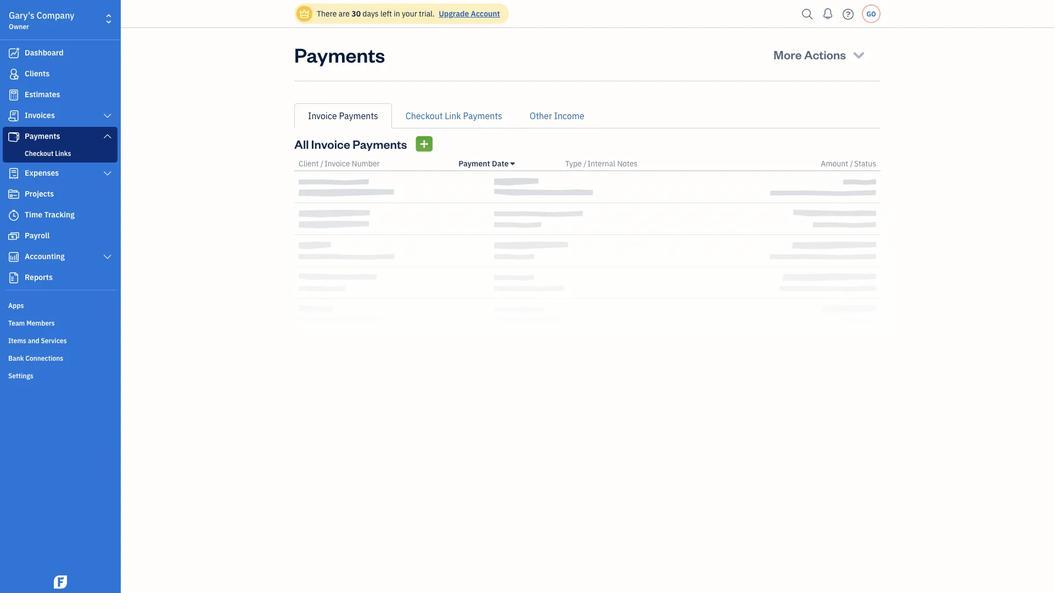 Task type: describe. For each thing, give the bounding box(es) containing it.
payments down the are
[[294, 41, 385, 67]]

payment date
[[459, 158, 509, 169]]

and
[[28, 336, 39, 345]]

main element
[[0, 0, 148, 593]]

apps
[[8, 301, 24, 310]]

client
[[299, 158, 319, 169]]

more
[[774, 46, 802, 62]]

invoices
[[25, 110, 55, 120]]

invoices link
[[3, 106, 118, 126]]

owner
[[9, 22, 29, 31]]

there are 30 days left in your trial. upgrade account
[[317, 9, 500, 19]]

time tracking
[[25, 210, 75, 220]]

services
[[41, 336, 67, 345]]

items and services link
[[3, 332, 118, 348]]

/ for invoice
[[321, 158, 324, 169]]

accounting link
[[3, 247, 118, 267]]

all invoice payments
[[294, 136, 407, 152]]

money image
[[7, 231, 20, 242]]

type
[[565, 158, 582, 169]]

settings link
[[3, 367, 118, 383]]

reports link
[[3, 268, 118, 288]]

projects link
[[3, 185, 118, 204]]

chevron large down image for payments
[[102, 132, 113, 141]]

project image
[[7, 189, 20, 200]]

invoice payments link
[[294, 103, 392, 129]]

checkout for checkout links
[[25, 149, 53, 158]]

type button
[[565, 158, 582, 169]]

account
[[471, 9, 500, 19]]

add a new payment image
[[419, 137, 430, 151]]

30
[[352, 9, 361, 19]]

gary's
[[9, 10, 35, 21]]

are
[[339, 9, 350, 19]]

payment date button
[[459, 158, 515, 169]]

dashboard
[[25, 48, 64, 58]]

expense image
[[7, 168, 20, 179]]

team members link
[[3, 314, 118, 331]]

amount / status
[[821, 158, 877, 169]]

report image
[[7, 272, 20, 283]]

notes
[[617, 158, 638, 169]]

internal
[[588, 158, 616, 169]]

amount button
[[821, 158, 849, 169]]

in
[[394, 9, 400, 19]]

date
[[492, 158, 509, 169]]

bank connections link
[[3, 349, 118, 366]]

more actions button
[[764, 41, 877, 68]]

estimate image
[[7, 90, 20, 101]]

chevrondown image
[[852, 47, 867, 62]]

chevron large down image for accounting
[[102, 253, 113, 261]]

payments inside the main element
[[25, 131, 60, 141]]

timer image
[[7, 210, 20, 221]]

time tracking link
[[3, 205, 118, 225]]

payments link
[[3, 127, 118, 147]]

more actions
[[774, 46, 847, 62]]

bank connections
[[8, 354, 63, 363]]

notifications image
[[820, 3, 837, 25]]

invoice payments
[[308, 110, 378, 122]]

time
[[25, 210, 42, 220]]

other income link
[[516, 103, 598, 129]]

bank
[[8, 354, 24, 363]]

links
[[55, 149, 71, 158]]

1 vertical spatial invoice
[[311, 136, 350, 152]]

search image
[[799, 6, 817, 22]]

clients
[[25, 68, 50, 79]]



Task type: vqa. For each thing, say whether or not it's contained in the screenshot.
Your See
no



Task type: locate. For each thing, give the bounding box(es) containing it.
clients link
[[3, 64, 118, 84]]

2 / from the left
[[584, 158, 587, 169]]

team members
[[8, 319, 55, 327]]

checkout up add a new payment image
[[406, 110, 443, 122]]

checkout
[[406, 110, 443, 122], [25, 149, 53, 158]]

1 chevron large down image from the top
[[102, 112, 113, 120]]

1 horizontal spatial /
[[584, 158, 587, 169]]

invoice image
[[7, 110, 20, 121]]

chevron large down image up payments link
[[102, 112, 113, 120]]

payment
[[459, 158, 490, 169]]

dashboard image
[[7, 48, 20, 59]]

all
[[294, 136, 309, 152]]

2 vertical spatial invoice
[[325, 158, 350, 169]]

apps link
[[3, 297, 118, 313]]

chevron large down image up checkout links link
[[102, 132, 113, 141]]

/ right 'client'
[[321, 158, 324, 169]]

/
[[321, 158, 324, 169], [584, 158, 587, 169], [851, 158, 854, 169]]

expenses
[[25, 168, 59, 178]]

income
[[554, 110, 585, 122]]

estimates link
[[3, 85, 118, 105]]

payroll link
[[3, 226, 118, 246]]

trial.
[[419, 9, 435, 19]]

caretdown image
[[511, 159, 515, 168]]

upgrade
[[439, 9, 469, 19]]

/ for status
[[851, 158, 854, 169]]

left
[[381, 9, 392, 19]]

tracking
[[44, 210, 75, 220]]

checkout link payments
[[406, 110, 503, 122]]

0 vertical spatial invoice
[[308, 110, 337, 122]]

payments up number
[[353, 136, 407, 152]]

0 horizontal spatial /
[[321, 158, 324, 169]]

payments up checkout links
[[25, 131, 60, 141]]

chevron large down image for invoices
[[102, 112, 113, 120]]

checkout link payments link
[[392, 103, 516, 129]]

4 chevron large down image from the top
[[102, 253, 113, 261]]

client / invoice number
[[299, 158, 380, 169]]

client image
[[7, 69, 20, 80]]

payments right link
[[463, 110, 503, 122]]

0 vertical spatial checkout
[[406, 110, 443, 122]]

payroll
[[25, 230, 50, 241]]

chevron large down image inside payments link
[[102, 132, 113, 141]]

checkout inside the main element
[[25, 149, 53, 158]]

company
[[37, 10, 74, 21]]

reports
[[25, 272, 53, 282]]

go to help image
[[840, 6, 857, 22]]

projects
[[25, 189, 54, 199]]

payments
[[294, 41, 385, 67], [339, 110, 378, 122], [463, 110, 503, 122], [25, 131, 60, 141], [353, 136, 407, 152]]

go button
[[862, 4, 881, 23]]

payments up all invoice payments
[[339, 110, 378, 122]]

payment image
[[7, 131, 20, 142]]

/ left status
[[851, 158, 854, 169]]

2 horizontal spatial /
[[851, 158, 854, 169]]

/ right type button
[[584, 158, 587, 169]]

settings
[[8, 371, 33, 380]]

invoice down all invoice payments
[[325, 158, 350, 169]]

estimates
[[25, 89, 60, 99]]

days
[[363, 9, 379, 19]]

invoice up client / invoice number
[[311, 136, 350, 152]]

invoice up all
[[308, 110, 337, 122]]

there
[[317, 9, 337, 19]]

connections
[[25, 354, 63, 363]]

chevron large down image
[[102, 112, 113, 120], [102, 132, 113, 141], [102, 169, 113, 178], [102, 253, 113, 261]]

other
[[530, 110, 552, 122]]

3 / from the left
[[851, 158, 854, 169]]

1 vertical spatial checkout
[[25, 149, 53, 158]]

checkout links
[[25, 149, 71, 158]]

accounting
[[25, 251, 65, 261]]

amount
[[821, 158, 849, 169]]

chevron large down image down checkout links link
[[102, 169, 113, 178]]

2 chevron large down image from the top
[[102, 132, 113, 141]]

checkout for checkout link payments
[[406, 110, 443, 122]]

go
[[867, 9, 876, 18]]

chevron large down image for expenses
[[102, 169, 113, 178]]

upgrade account link
[[437, 9, 500, 19]]

other income
[[530, 110, 585, 122]]

team
[[8, 319, 25, 327]]

items and services
[[8, 336, 67, 345]]

1 / from the left
[[321, 158, 324, 169]]

chevron large down image up reports link
[[102, 253, 113, 261]]

crown image
[[299, 8, 310, 20]]

members
[[26, 319, 55, 327]]

invoice
[[308, 110, 337, 122], [311, 136, 350, 152], [325, 158, 350, 169]]

actions
[[805, 46, 847, 62]]

your
[[402, 9, 417, 19]]

1 horizontal spatial checkout
[[406, 110, 443, 122]]

chevron large down image inside invoices link
[[102, 112, 113, 120]]

link
[[445, 110, 461, 122]]

3 chevron large down image from the top
[[102, 169, 113, 178]]

dashboard link
[[3, 43, 118, 63]]

freshbooks image
[[52, 576, 69, 589]]

chart image
[[7, 252, 20, 263]]

gary's company owner
[[9, 10, 74, 31]]

status
[[855, 158, 877, 169]]

type / internal notes
[[565, 158, 638, 169]]

checkout up expenses at the top
[[25, 149, 53, 158]]

checkout links link
[[5, 147, 115, 160]]

items
[[8, 336, 26, 345]]

/ for internal
[[584, 158, 587, 169]]

0 horizontal spatial checkout
[[25, 149, 53, 158]]

number
[[352, 158, 380, 169]]

expenses link
[[3, 164, 118, 183]]



